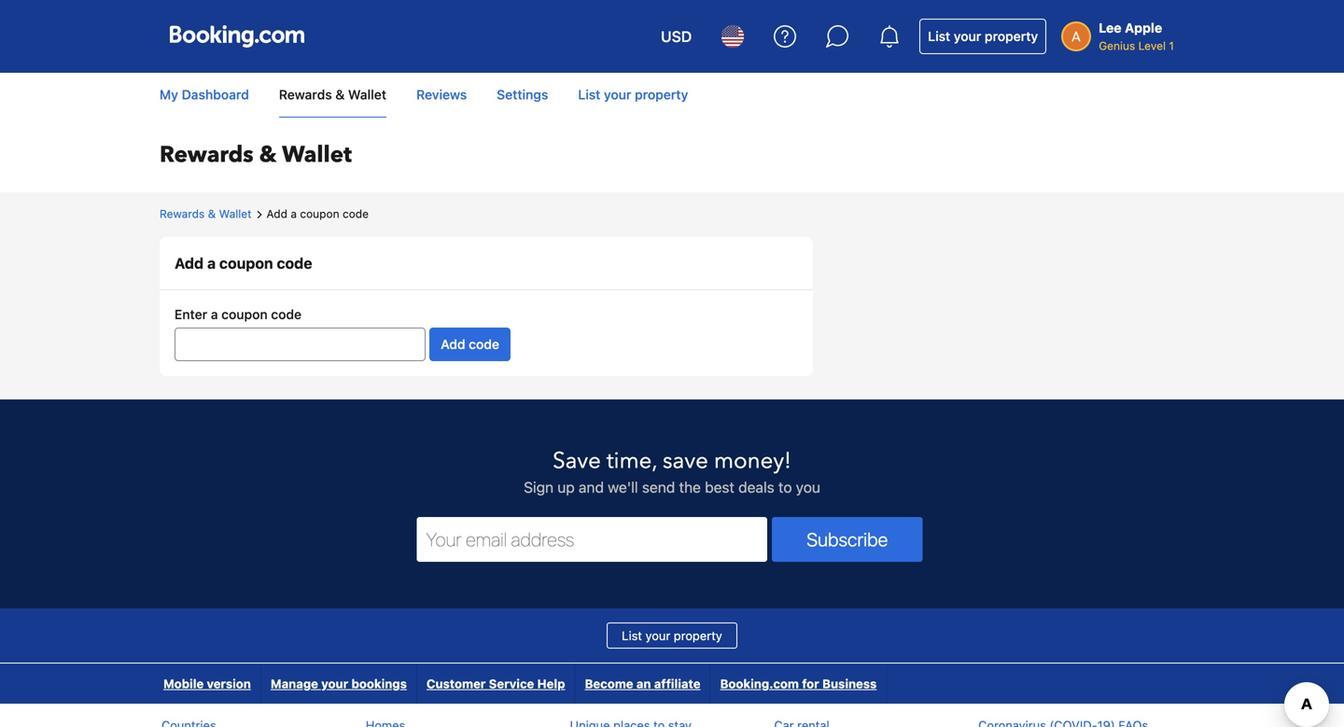 Task type: describe. For each thing, give the bounding box(es) containing it.
1 vertical spatial rewards & wallet link
[[160, 207, 252, 220]]

genius
[[1099, 39, 1135, 52]]

my dashboard link
[[160, 77, 264, 112]]

we'll
[[608, 478, 638, 496]]

mobile version link
[[154, 664, 260, 704]]

the
[[679, 478, 701, 496]]

save time, save money! footer
[[0, 399, 1344, 727]]

add code
[[441, 336, 499, 352]]

time,
[[607, 446, 657, 477]]

1 vertical spatial rewards & wallet
[[160, 140, 352, 170]]

up
[[557, 478, 575, 496]]

list inside save time, save money! footer
[[622, 629, 642, 643]]

affiliate
[[654, 677, 701, 691]]

property inside save time, save money! footer
[[674, 629, 722, 643]]

1 vertical spatial coupon
[[219, 254, 273, 272]]

2 vertical spatial rewards
[[160, 207, 205, 220]]

1 vertical spatial add a coupon code
[[175, 254, 312, 272]]

become an affiliate
[[585, 677, 701, 691]]

save time, save money! sign up and we'll send the best deals to you
[[524, 446, 820, 496]]

your for the bottom list your property link
[[645, 629, 670, 643]]

reviews link
[[401, 77, 482, 112]]

settings
[[497, 87, 548, 102]]

manage your bookings
[[271, 677, 407, 691]]

2 horizontal spatial &
[[335, 87, 345, 102]]

subscribe button
[[772, 517, 923, 562]]

booking.com online hotel reservations image
[[170, 25, 304, 48]]

0 vertical spatial add
[[267, 207, 287, 220]]

reviews
[[416, 87, 467, 102]]

0 vertical spatial list your property
[[928, 28, 1038, 44]]

navigation inside save time, save money! footer
[[154, 664, 887, 704]]

add code button
[[429, 328, 511, 361]]

0 vertical spatial property
[[985, 28, 1038, 44]]

help
[[537, 677, 565, 691]]

1
[[1169, 39, 1174, 52]]

2 vertical spatial a
[[211, 307, 218, 322]]

wallet inside rewards & wallet link
[[348, 87, 386, 102]]

booking.com
[[720, 677, 799, 691]]

lee apple genius level 1
[[1099, 20, 1174, 52]]

save
[[553, 446, 601, 477]]

0 vertical spatial rewards & wallet
[[279, 87, 386, 102]]

list your property for the bottom list your property link
[[622, 629, 722, 643]]

bookings
[[351, 677, 407, 691]]

lee
[[1099, 20, 1122, 35]]

1 vertical spatial list your property link
[[563, 77, 703, 112]]

best
[[705, 478, 735, 496]]

0 vertical spatial coupon
[[300, 207, 339, 220]]

mobile
[[163, 677, 204, 691]]



Task type: vqa. For each thing, say whether or not it's contained in the screenshot.
Booking Details
no



Task type: locate. For each thing, give the bounding box(es) containing it.
1 vertical spatial add
[[175, 254, 204, 272]]

enter a coupon code
[[175, 307, 302, 322]]

send
[[642, 478, 675, 496]]

1 vertical spatial list
[[578, 87, 600, 102]]

save
[[663, 446, 708, 477]]

2 vertical spatial &
[[208, 207, 216, 220]]

2 vertical spatial list
[[622, 629, 642, 643]]

list your property inside save time, save money! footer
[[622, 629, 722, 643]]

0 vertical spatial wallet
[[348, 87, 386, 102]]

mobile version
[[163, 677, 251, 691]]

level
[[1138, 39, 1166, 52]]

service
[[489, 677, 534, 691]]

my dashboard
[[160, 87, 249, 102]]

enter
[[175, 307, 207, 322]]

and
[[579, 478, 604, 496]]

your for 'manage your bookings' link
[[321, 677, 348, 691]]

1 horizontal spatial list
[[622, 629, 642, 643]]

version
[[207, 677, 251, 691]]

sign
[[524, 478, 554, 496]]

become
[[585, 677, 633, 691]]

money!
[[714, 446, 791, 477]]

1 vertical spatial property
[[635, 87, 688, 102]]

rewards
[[279, 87, 332, 102], [160, 140, 254, 170], [160, 207, 205, 220]]

become an affiliate link
[[575, 664, 710, 704]]

your inside navigation
[[321, 677, 348, 691]]

add inside button
[[441, 336, 465, 352]]

business
[[822, 677, 877, 691]]

2 vertical spatial list your property
[[622, 629, 722, 643]]

code inside button
[[469, 336, 499, 352]]

for
[[802, 677, 819, 691]]

add
[[267, 207, 287, 220], [175, 254, 204, 272], [441, 336, 465, 352]]

2 vertical spatial add
[[441, 336, 465, 352]]

you
[[796, 478, 820, 496]]

my
[[160, 87, 178, 102]]

Enter a coupon code text field
[[175, 328, 426, 361]]

2 vertical spatial list your property link
[[607, 623, 737, 649]]

a
[[291, 207, 297, 220], [207, 254, 216, 272], [211, 307, 218, 322]]

navigation
[[154, 664, 887, 704]]

usd
[[661, 28, 692, 45]]

0 horizontal spatial &
[[208, 207, 216, 220]]

your
[[954, 28, 981, 44], [604, 87, 631, 102], [645, 629, 670, 643], [321, 677, 348, 691]]

1 vertical spatial list your property
[[578, 87, 688, 102]]

to
[[778, 478, 792, 496]]

booking.com for business link
[[711, 664, 886, 704]]

navigation containing mobile version
[[154, 664, 887, 704]]

apple
[[1125, 20, 1162, 35]]

list your property
[[928, 28, 1038, 44], [578, 87, 688, 102], [622, 629, 722, 643]]

settings link
[[482, 77, 563, 112]]

0 vertical spatial list
[[928, 28, 950, 44]]

0 vertical spatial rewards & wallet link
[[279, 77, 386, 118]]

customer service help link
[[417, 664, 575, 704]]

0 vertical spatial rewards
[[279, 87, 332, 102]]

usd button
[[650, 14, 703, 59]]

1 vertical spatial wallet
[[282, 140, 352, 170]]

2 horizontal spatial add
[[441, 336, 465, 352]]

1 vertical spatial rewards
[[160, 140, 254, 170]]

property
[[985, 28, 1038, 44], [635, 87, 688, 102], [674, 629, 722, 643]]

rewards & wallet link
[[279, 77, 386, 118], [160, 207, 252, 220]]

manage
[[271, 677, 318, 691]]

deals
[[738, 478, 775, 496]]

0 vertical spatial a
[[291, 207, 297, 220]]

1 horizontal spatial rewards & wallet link
[[279, 77, 386, 118]]

0 vertical spatial &
[[335, 87, 345, 102]]

&
[[335, 87, 345, 102], [259, 140, 277, 170], [208, 207, 216, 220]]

your for middle list your property link
[[604, 87, 631, 102]]

1 vertical spatial &
[[259, 140, 277, 170]]

1 vertical spatial a
[[207, 254, 216, 272]]

0 horizontal spatial rewards & wallet link
[[160, 207, 252, 220]]

customer
[[427, 677, 486, 691]]

subscribe
[[807, 528, 888, 550]]

booking.com for business
[[720, 677, 877, 691]]

0 vertical spatial add a coupon code
[[267, 207, 369, 220]]

2 vertical spatial rewards & wallet
[[160, 207, 252, 220]]

Your email address email field
[[417, 517, 767, 562]]

customer service help
[[427, 677, 565, 691]]

0 horizontal spatial list
[[578, 87, 600, 102]]

0 horizontal spatial add
[[175, 254, 204, 272]]

code
[[343, 207, 369, 220], [277, 254, 312, 272], [271, 307, 302, 322], [469, 336, 499, 352]]

2 vertical spatial wallet
[[219, 207, 252, 220]]

2 vertical spatial coupon
[[221, 307, 268, 322]]

1 horizontal spatial add
[[267, 207, 287, 220]]

0 vertical spatial list your property link
[[920, 19, 1047, 54]]

list
[[928, 28, 950, 44], [578, 87, 600, 102], [622, 629, 642, 643]]

list your property link
[[920, 19, 1047, 54], [563, 77, 703, 112], [607, 623, 737, 649]]

wallet
[[348, 87, 386, 102], [282, 140, 352, 170], [219, 207, 252, 220]]

1 horizontal spatial &
[[259, 140, 277, 170]]

2 vertical spatial property
[[674, 629, 722, 643]]

rewards & wallet
[[279, 87, 386, 102], [160, 140, 352, 170], [160, 207, 252, 220]]

list your property for middle list your property link
[[578, 87, 688, 102]]

add a coupon code
[[267, 207, 369, 220], [175, 254, 312, 272]]

dashboard
[[182, 87, 249, 102]]

manage your bookings link
[[261, 664, 416, 704]]

2 horizontal spatial list
[[928, 28, 950, 44]]

coupon
[[300, 207, 339, 220], [219, 254, 273, 272], [221, 307, 268, 322]]

an
[[636, 677, 651, 691]]



